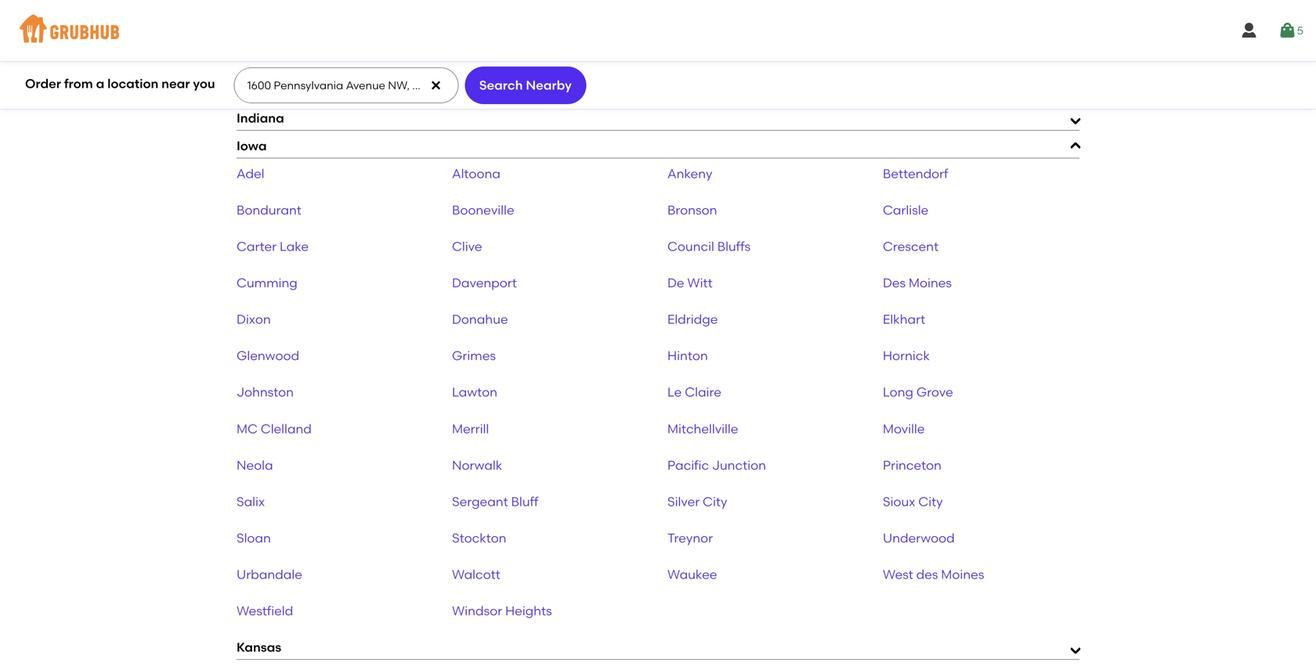 Task type: locate. For each thing, give the bounding box(es) containing it.
moines
[[909, 275, 952, 291], [941, 567, 984, 582]]

council bluffs link
[[667, 239, 751, 254]]

mc clelland
[[237, 421, 312, 437]]

westfield link
[[237, 604, 293, 619]]

stockton
[[452, 531, 506, 546]]

sergeant bluff
[[452, 494, 538, 509]]

sioux city link
[[883, 494, 943, 509]]

booneville link
[[452, 203, 514, 218]]

clelland
[[261, 421, 312, 437]]

princeton
[[883, 458, 942, 473]]

1 city from the left
[[703, 494, 727, 509]]

de witt
[[667, 275, 713, 291]]

mc
[[237, 421, 258, 437]]

dixon link
[[237, 312, 271, 327]]

bronson link
[[667, 203, 717, 218]]

2 city from the left
[[918, 494, 943, 509]]

city right silver
[[703, 494, 727, 509]]

davenport
[[452, 275, 517, 291]]

search nearby button
[[465, 67, 586, 104]]

0 horizontal spatial city
[[703, 494, 727, 509]]

dixon
[[237, 312, 271, 327]]

walcott
[[452, 567, 500, 582]]

kansas
[[237, 640, 281, 655]]

glenwood
[[237, 348, 299, 364]]

windsor
[[452, 604, 502, 619]]

sloan
[[237, 531, 271, 546]]

nearby
[[526, 77, 572, 93]]

cumming
[[237, 275, 297, 291]]

urbandale
[[237, 567, 302, 582]]

main navigation navigation
[[0, 0, 1316, 61]]

pacific junction link
[[667, 458, 766, 473]]

search nearby
[[479, 77, 572, 93]]

princeton link
[[883, 458, 942, 473]]

moines right 'des'
[[941, 567, 984, 582]]

1 horizontal spatial svg image
[[1278, 21, 1297, 40]]

svg image
[[1240, 21, 1259, 40], [1278, 21, 1297, 40]]

5
[[1297, 24, 1304, 37]]

location
[[107, 76, 158, 91]]

0 vertical spatial tab
[[237, 0, 1079, 19]]

treynor
[[667, 531, 713, 546]]

lake
[[280, 239, 309, 254]]

waukee
[[667, 567, 717, 582]]

waukee link
[[667, 567, 717, 582]]

carlisle
[[883, 203, 929, 218]]

sloan link
[[237, 531, 271, 546]]

crescent
[[883, 239, 939, 254]]

merrill
[[452, 421, 489, 437]]

city
[[703, 494, 727, 509], [918, 494, 943, 509]]

mc clelland link
[[237, 421, 312, 437]]

bondurant
[[237, 203, 301, 218]]

des
[[916, 567, 938, 582]]

grimes
[[452, 348, 496, 364]]

1 vertical spatial moines
[[941, 567, 984, 582]]

tab
[[237, 0, 1079, 19], [237, 26, 1079, 47]]

svg image inside 5 button
[[1278, 21, 1297, 40]]

pacific
[[667, 458, 709, 473]]

claire
[[685, 385, 721, 400]]

salix link
[[237, 494, 265, 509]]

glenwood link
[[237, 348, 299, 364]]

search
[[479, 77, 523, 93]]

moines right des
[[909, 275, 952, 291]]

city for silver city
[[703, 494, 727, 509]]

1 vertical spatial tab
[[237, 26, 1079, 47]]

moville
[[883, 421, 925, 437]]

altoona
[[452, 166, 500, 181]]

1 horizontal spatial city
[[918, 494, 943, 509]]

city right sioux
[[918, 494, 943, 509]]

hornick link
[[883, 348, 930, 364]]

0 horizontal spatial svg image
[[1240, 21, 1259, 40]]

underwood link
[[883, 531, 955, 546]]

sioux city
[[883, 494, 943, 509]]

order
[[25, 76, 61, 91]]

mitchellville link
[[667, 421, 738, 437]]

bluff
[[511, 494, 538, 509]]

walcott link
[[452, 567, 500, 582]]

treynor link
[[667, 531, 713, 546]]

carter lake link
[[237, 239, 309, 254]]

silver
[[667, 494, 700, 509]]

adel link
[[237, 166, 264, 181]]

2 tab from the top
[[237, 26, 1079, 47]]

davenport link
[[452, 275, 517, 291]]

adel
[[237, 166, 264, 181]]

johnston link
[[237, 385, 294, 400]]

2 svg image from the left
[[1278, 21, 1297, 40]]

1 tab from the top
[[237, 0, 1079, 19]]



Task type: vqa. For each thing, say whether or not it's contained in the screenshot.
'Eldridge'
yes



Task type: describe. For each thing, give the bounding box(es) containing it.
hinton
[[667, 348, 708, 364]]

le
[[667, 385, 682, 400]]

hinton link
[[667, 348, 708, 364]]

mitchellville
[[667, 421, 738, 437]]

order from a location near you
[[25, 76, 215, 91]]

west des moines link
[[883, 567, 984, 582]]

witt
[[687, 275, 713, 291]]

elkhart
[[883, 312, 925, 327]]

des
[[883, 275, 906, 291]]

bettendorf
[[883, 166, 948, 181]]

moville link
[[883, 421, 925, 437]]

lawton
[[452, 385, 497, 400]]

sioux
[[883, 494, 915, 509]]

idaho
[[237, 55, 273, 70]]

grimes link
[[452, 348, 496, 364]]

ankeny
[[667, 166, 712, 181]]

norwalk link
[[452, 458, 502, 473]]

neola link
[[237, 458, 273, 473]]

grove
[[916, 385, 953, 400]]

windsor heights
[[452, 604, 552, 619]]

des moines link
[[883, 275, 952, 291]]

lawton link
[[452, 385, 497, 400]]

booneville
[[452, 203, 514, 218]]

clive
[[452, 239, 482, 254]]

west
[[883, 567, 913, 582]]

urbandale link
[[237, 567, 302, 582]]

heights
[[505, 604, 552, 619]]

pacific junction
[[667, 458, 766, 473]]

long grove
[[883, 385, 953, 400]]

from
[[64, 76, 93, 91]]

le claire link
[[667, 385, 721, 400]]

city for sioux city
[[918, 494, 943, 509]]

indiana
[[237, 110, 284, 126]]

salix
[[237, 494, 265, 509]]

you
[[193, 76, 215, 91]]

0 vertical spatial moines
[[909, 275, 952, 291]]

carter lake
[[237, 239, 309, 254]]

silver city link
[[667, 494, 727, 509]]

neola
[[237, 458, 273, 473]]

sergeant
[[452, 494, 508, 509]]

underwood
[[883, 531, 955, 546]]

council bluffs
[[667, 239, 751, 254]]

hornick
[[883, 348, 930, 364]]

carlisle link
[[883, 203, 929, 218]]

altoona link
[[452, 166, 500, 181]]

Search Address search field
[[234, 68, 457, 103]]

crescent link
[[883, 239, 939, 254]]

council
[[667, 239, 714, 254]]

junction
[[712, 458, 766, 473]]

bettendorf link
[[883, 166, 948, 181]]

de witt link
[[667, 275, 713, 291]]

des moines
[[883, 275, 952, 291]]

merrill link
[[452, 421, 489, 437]]

1 svg image from the left
[[1240, 21, 1259, 40]]

stockton link
[[452, 531, 506, 546]]

de
[[667, 275, 684, 291]]

long grove link
[[883, 385, 953, 400]]

norwalk
[[452, 458, 502, 473]]

sergeant bluff link
[[452, 494, 538, 509]]

a
[[96, 76, 104, 91]]

svg image
[[430, 79, 442, 92]]

bondurant link
[[237, 203, 301, 218]]

5 button
[[1278, 16, 1304, 45]]

eldridge link
[[667, 312, 718, 327]]

silver city
[[667, 494, 727, 509]]

illinois
[[237, 83, 276, 98]]

elkhart link
[[883, 312, 925, 327]]

long
[[883, 385, 913, 400]]

iowa
[[237, 138, 267, 154]]

bronson
[[667, 203, 717, 218]]

bluffs
[[717, 239, 751, 254]]

donahue link
[[452, 312, 508, 327]]



